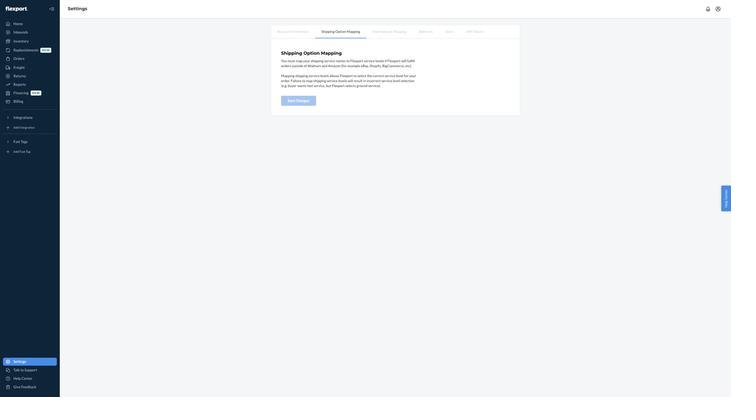 Task type: locate. For each thing, give the bounding box(es) containing it.
0 vertical spatial center
[[724, 190, 729, 200]]

home link
[[3, 20, 57, 28]]

service,
[[314, 84, 325, 88]]

1 vertical spatial help
[[13, 377, 21, 381]]

1 vertical spatial option
[[304, 51, 320, 56]]

mapping
[[347, 29, 360, 34], [321, 51, 342, 56], [281, 74, 295, 78]]

add for add integration
[[13, 126, 19, 130]]

0 vertical spatial fast
[[13, 140, 20, 144]]

fast left tags
[[13, 140, 20, 144]]

0 vertical spatial levels
[[376, 59, 384, 63]]

1 horizontal spatial option
[[335, 29, 346, 34]]

1 vertical spatial your
[[409, 74, 416, 78]]

settings link
[[68, 6, 87, 11], [3, 358, 57, 366]]

flexport up example
[[350, 59, 363, 63]]

1 horizontal spatial center
[[724, 190, 729, 200]]

0 vertical spatial will
[[401, 59, 407, 63]]

add down "fast tags"
[[13, 150, 19, 154]]

will
[[401, 59, 407, 63], [348, 79, 353, 83]]

0 vertical spatial help center
[[724, 190, 729, 208]]

0 vertical spatial your
[[303, 59, 310, 63]]

add fast tag
[[13, 150, 30, 154]]

service down allows
[[327, 79, 338, 83]]

0 horizontal spatial help center
[[13, 377, 32, 381]]

service up amazon
[[324, 59, 335, 63]]

levels left if on the right of the page
[[376, 59, 384, 63]]

map up outside
[[296, 59, 303, 63]]

1 vertical spatial add
[[13, 150, 19, 154]]

shipping up walmart
[[311, 59, 324, 63]]

1 horizontal spatial shipping
[[322, 29, 335, 34]]

1 horizontal spatial map
[[306, 79, 313, 83]]

level
[[396, 74, 404, 78], [393, 79, 400, 83]]

inbounds
[[13, 30, 28, 34]]

0 horizontal spatial new
[[32, 91, 40, 95]]

1 horizontal spatial will
[[401, 59, 407, 63]]

add left integration
[[13, 126, 19, 130]]

shipping option mapping inside tab
[[322, 29, 360, 34]]

talk to support
[[13, 369, 37, 373]]

feedback
[[21, 386, 36, 390]]

shipping up the failure
[[295, 74, 308, 78]]

returns
[[13, 74, 26, 78]]

0 horizontal spatial center
[[22, 377, 32, 381]]

levels
[[376, 59, 384, 63], [320, 74, 329, 78], [339, 79, 347, 83]]

tab list containing account information
[[271, 25, 520, 39]]

referrals
[[419, 29, 433, 34]]

new down the reports link
[[32, 91, 40, 95]]

open notifications image
[[705, 6, 711, 12]]

tab list
[[271, 25, 520, 39]]

freight
[[13, 66, 25, 70]]

shipping option mapping
[[322, 29, 360, 34], [281, 51, 342, 56]]

1 vertical spatial new
[[32, 91, 40, 95]]

1 horizontal spatial mapping
[[321, 51, 342, 56]]

of
[[304, 64, 307, 68]]

changes
[[296, 99, 309, 103]]

to up result
[[354, 74, 357, 78]]

users
[[446, 29, 454, 34]]

help center inside button
[[724, 190, 729, 208]]

fast
[[13, 140, 20, 144], [20, 150, 25, 154]]

home
[[13, 22, 23, 26]]

0 horizontal spatial mapping
[[281, 74, 295, 78]]

talk
[[13, 369, 20, 373]]

0 vertical spatial shipping
[[311, 59, 324, 63]]

2 vertical spatial levels
[[339, 79, 347, 83]]

map up the fast
[[306, 79, 313, 83]]

level left for
[[396, 74, 404, 78]]

your right for
[[409, 74, 416, 78]]

levels left allows
[[320, 74, 329, 78]]

save changes
[[288, 99, 309, 103]]

service).
[[368, 84, 381, 88]]

mapping inside mapping shipping service levels allows flexport to select the correct service level for your order.                 failure to map shipping service levels will result in incorrect service level selection (e.g. buyer wants fast service, but flexport selects ground service).
[[281, 74, 295, 78]]

you must map your shipping service names to flexport service levels if flexport will fulfill orders outside of walmart and amazon (for example ebay, shopify, bigcommerce, etc).
[[281, 59, 415, 68]]

international shipping tab
[[367, 25, 413, 38]]

0 horizontal spatial settings link
[[3, 358, 57, 366]]

0 horizontal spatial help
[[13, 377, 21, 381]]

settings
[[68, 6, 87, 11], [13, 360, 26, 364]]

your
[[303, 59, 310, 63], [409, 74, 416, 78]]

1 add from the top
[[13, 126, 19, 130]]

help inside button
[[724, 201, 729, 208]]

to up (for
[[347, 59, 350, 63]]

shipping option mapping tab
[[315, 25, 367, 38]]

flexport
[[350, 59, 363, 63], [388, 59, 401, 63], [340, 74, 353, 78], [332, 84, 345, 88]]

fast inside dropdown button
[[13, 140, 20, 144]]

1 vertical spatial center
[[22, 377, 32, 381]]

fast left 'tag'
[[20, 150, 25, 154]]

will up selects
[[348, 79, 353, 83]]

add
[[13, 126, 19, 130], [13, 150, 19, 154]]

replenishments
[[13, 48, 38, 52]]

option
[[335, 29, 346, 34], [304, 51, 320, 56]]

must
[[288, 59, 295, 63]]

billing
[[13, 99, 23, 104]]

new up orders link
[[42, 48, 50, 52]]

help
[[724, 201, 729, 208], [13, 377, 21, 381]]

map inside the you must map your shipping service names to flexport service levels if flexport will fulfill orders outside of walmart and amazon (for example ebay, shopify, bigcommerce, etc).
[[296, 59, 303, 63]]

1 horizontal spatial help
[[724, 201, 729, 208]]

0 vertical spatial map
[[296, 59, 303, 63]]

1 horizontal spatial new
[[42, 48, 50, 52]]

service down bigcommerce,
[[385, 74, 396, 78]]

0 vertical spatial shipping option mapping
[[322, 29, 360, 34]]

referrals tab
[[413, 25, 439, 38]]

will up etc).
[[401, 59, 407, 63]]

integration
[[20, 126, 35, 130]]

1 vertical spatial settings
[[13, 360, 26, 364]]

service
[[324, 59, 335, 63], [364, 59, 375, 63], [309, 74, 320, 78], [385, 74, 396, 78], [327, 79, 338, 83], [382, 79, 392, 83]]

2 add from the top
[[13, 150, 19, 154]]

to
[[347, 59, 350, 63], [354, 74, 357, 78], [302, 79, 306, 83], [20, 369, 24, 373]]

center
[[724, 190, 729, 200], [22, 377, 32, 381]]

to inside "button"
[[20, 369, 24, 373]]

0 vertical spatial settings link
[[68, 6, 87, 11]]

fast tags button
[[3, 138, 57, 146]]

0 horizontal spatial will
[[348, 79, 353, 83]]

0 horizontal spatial map
[[296, 59, 303, 63]]

to up wants
[[302, 79, 306, 83]]

inventory
[[13, 39, 29, 43]]

level left selection at the top right
[[393, 79, 400, 83]]

international
[[373, 29, 393, 34]]

0 vertical spatial option
[[335, 29, 346, 34]]

order.
[[281, 79, 290, 83]]

1 horizontal spatial levels
[[339, 79, 347, 83]]

to inside the you must map your shipping service names to flexport service levels if flexport will fulfill orders outside of walmart and amazon (for example ebay, shopify, bigcommerce, etc).
[[347, 59, 350, 63]]

flexport logo image
[[5, 6, 28, 11]]

0 vertical spatial settings
[[68, 6, 87, 11]]

to right talk
[[20, 369, 24, 373]]

0 vertical spatial help
[[724, 201, 729, 208]]

0 vertical spatial mapping
[[347, 29, 360, 34]]

1 vertical spatial mapping
[[321, 51, 342, 56]]

0 horizontal spatial settings
[[13, 360, 26, 364]]

2 horizontal spatial mapping
[[347, 29, 360, 34]]

shipping up service, on the left top of page
[[313, 79, 326, 83]]

inventory link
[[3, 37, 57, 45]]

0 horizontal spatial option
[[304, 51, 320, 56]]

0 horizontal spatial your
[[303, 59, 310, 63]]

select
[[358, 74, 367, 78]]

new
[[42, 48, 50, 52], [32, 91, 40, 95]]

shipping
[[311, 59, 324, 63], [295, 74, 308, 78], [313, 79, 326, 83]]

1 horizontal spatial your
[[409, 74, 416, 78]]

1 vertical spatial will
[[348, 79, 353, 83]]

orders
[[281, 64, 291, 68]]

2 horizontal spatial shipping
[[393, 29, 407, 34]]

your up of
[[303, 59, 310, 63]]

tags
[[21, 140, 28, 144]]

your inside the you must map your shipping service names to flexport service levels if flexport will fulfill orders outside of walmart and amazon (for example ebay, shopify, bigcommerce, etc).
[[303, 59, 310, 63]]

financing
[[13, 91, 29, 95]]

levels up selects
[[339, 79, 347, 83]]

orders link
[[3, 55, 57, 63]]

shipping
[[322, 29, 335, 34], [393, 29, 407, 34], [281, 51, 302, 56]]

1 vertical spatial map
[[306, 79, 313, 83]]

close navigation image
[[49, 6, 55, 12]]

2 vertical spatial mapping
[[281, 74, 295, 78]]

0 vertical spatial add
[[13, 126, 19, 130]]

1 horizontal spatial help center
[[724, 190, 729, 208]]

support
[[24, 369, 37, 373]]

0 horizontal spatial levels
[[320, 74, 329, 78]]

amazon
[[328, 64, 341, 68]]

2 horizontal spatial levels
[[376, 59, 384, 63]]

if
[[385, 59, 387, 63]]

0 vertical spatial new
[[42, 48, 50, 52]]

help center link
[[3, 375, 57, 383]]

map
[[296, 59, 303, 63], [306, 79, 313, 83]]

1 horizontal spatial settings
[[68, 6, 87, 11]]

fulfill
[[407, 59, 415, 63]]



Task type: describe. For each thing, give the bounding box(es) containing it.
give feedback button
[[3, 384, 57, 392]]

1 vertical spatial levels
[[320, 74, 329, 78]]

ebay,
[[361, 64, 369, 68]]

account information
[[277, 29, 309, 34]]

flexport down (for
[[340, 74, 353, 78]]

in
[[363, 79, 366, 83]]

center inside button
[[724, 190, 729, 200]]

example
[[348, 64, 360, 68]]

selection
[[401, 79, 415, 83]]

walmart
[[308, 64, 321, 68]]

option inside tab
[[335, 29, 346, 34]]

add for add fast tag
[[13, 150, 19, 154]]

api tokens
[[467, 29, 484, 34]]

inbounds link
[[3, 28, 57, 36]]

0 vertical spatial level
[[396, 74, 404, 78]]

add integration
[[13, 126, 35, 130]]

flexport right but
[[332, 84, 345, 88]]

(for
[[341, 64, 347, 68]]

integrations
[[13, 116, 33, 120]]

add fast tag link
[[3, 148, 57, 156]]

1 vertical spatial shipping option mapping
[[281, 51, 342, 56]]

tag
[[26, 150, 30, 154]]

shopify,
[[370, 64, 382, 68]]

buyer
[[288, 84, 297, 88]]

1 horizontal spatial settings link
[[68, 6, 87, 11]]

1 vertical spatial help center
[[13, 377, 32, 381]]

wants
[[298, 84, 307, 88]]

users tab
[[439, 25, 461, 38]]

save
[[288, 99, 295, 103]]

account information tab
[[271, 25, 315, 38]]

billing link
[[3, 98, 57, 106]]

2 vertical spatial shipping
[[313, 79, 326, 83]]

your inside mapping shipping service levels allows flexport to select the correct service level for your order.                 failure to map shipping service levels will result in incorrect service level selection (e.g. buyer wants fast service, but flexport selects ground service).
[[409, 74, 416, 78]]

incorrect
[[367, 79, 381, 83]]

but
[[326, 84, 331, 88]]

reports link
[[3, 81, 57, 89]]

you
[[281, 59, 287, 63]]

selects
[[346, 84, 356, 88]]

etc).
[[406, 64, 412, 68]]

account
[[277, 29, 290, 34]]

1 vertical spatial shipping
[[295, 74, 308, 78]]

integrations button
[[3, 114, 57, 122]]

names
[[336, 59, 346, 63]]

shipping inside international shipping tab
[[393, 29, 407, 34]]

talk to support button
[[3, 367, 57, 375]]

levels inside the you must map your shipping service names to flexport service levels if flexport will fulfill orders outside of walmart and amazon (for example ebay, shopify, bigcommerce, etc).
[[376, 59, 384, 63]]

shipping inside the you must map your shipping service names to flexport service levels if flexport will fulfill orders outside of walmart and amazon (for example ebay, shopify, bigcommerce, etc).
[[311, 59, 324, 63]]

for
[[404, 74, 409, 78]]

service down walmart
[[309, 74, 320, 78]]

information
[[291, 29, 309, 34]]

will inside the you must map your shipping service names to flexport service levels if flexport will fulfill orders outside of walmart and amazon (for example ebay, shopify, bigcommerce, etc).
[[401, 59, 407, 63]]

returns link
[[3, 72, 57, 80]]

api
[[467, 29, 472, 34]]

allows
[[330, 74, 339, 78]]

api tokens tab
[[461, 25, 490, 38]]

(e.g.
[[281, 84, 287, 88]]

result
[[354, 79, 363, 83]]

and
[[322, 64, 328, 68]]

save changes button
[[281, 96, 316, 106]]

mapping shipping service levels allows flexport to select the correct service level for your order.                 failure to map shipping service levels will result in incorrect service level selection (e.g. buyer wants fast service, but flexport selects ground service).
[[281, 74, 416, 88]]

international shipping
[[373, 29, 407, 34]]

bigcommerce,
[[382, 64, 405, 68]]

1 vertical spatial level
[[393, 79, 400, 83]]

service down correct at the top of the page
[[382, 79, 392, 83]]

1 vertical spatial settings link
[[3, 358, 57, 366]]

orders
[[13, 57, 24, 61]]

failure
[[291, 79, 302, 83]]

tokens
[[473, 29, 484, 34]]

new for replenishments
[[42, 48, 50, 52]]

freight link
[[3, 64, 57, 72]]

mapping inside tab
[[347, 29, 360, 34]]

new for financing
[[32, 91, 40, 95]]

add integration link
[[3, 124, 57, 132]]

map inside mapping shipping service levels allows flexport to select the correct service level for your order.                 failure to map shipping service levels will result in incorrect service level selection (e.g. buyer wants fast service, but flexport selects ground service).
[[306, 79, 313, 83]]

1 vertical spatial fast
[[20, 150, 25, 154]]

fast
[[307, 84, 313, 88]]

open account menu image
[[715, 6, 721, 12]]

reports
[[13, 82, 26, 87]]

0 horizontal spatial shipping
[[281, 51, 302, 56]]

correct
[[373, 74, 384, 78]]

help center button
[[722, 186, 731, 212]]

fast tags
[[13, 140, 28, 144]]

give
[[13, 386, 21, 390]]

will inside mapping shipping service levels allows flexport to select the correct service level for your order.                 failure to map shipping service levels will result in incorrect service level selection (e.g. buyer wants fast service, but flexport selects ground service).
[[348, 79, 353, 83]]

flexport up bigcommerce,
[[388, 59, 401, 63]]

give feedback
[[13, 386, 36, 390]]

outside
[[292, 64, 303, 68]]

shipping inside shipping option mapping tab
[[322, 29, 335, 34]]

service up ebay,
[[364, 59, 375, 63]]

ground
[[357, 84, 368, 88]]

the
[[367, 74, 372, 78]]



Task type: vqa. For each thing, say whether or not it's contained in the screenshot.
the top THE OPTION
yes



